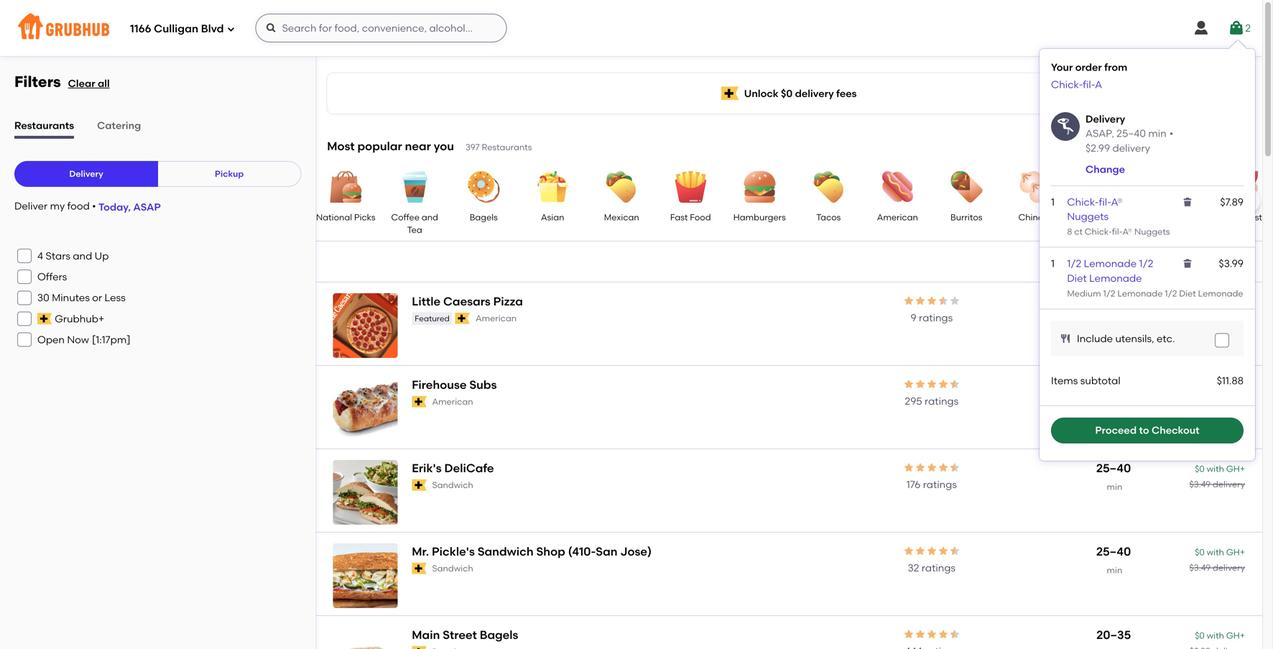 Task type: locate. For each thing, give the bounding box(es) containing it.
sandwich down pickle's
[[432, 563, 473, 574]]

main
[[412, 628, 440, 642]]

sandwich down erik's delicafe
[[432, 480, 473, 490]]

1 vertical spatial and
[[73, 250, 92, 262]]

1 $0 with gh+ $3.49 delivery from the top
[[1190, 464, 1246, 489]]

fil- inside chick-fil-a® nuggets
[[1099, 196, 1112, 208]]

1 horizontal spatial fil-
[[1099, 196, 1112, 208]]

sandwich
[[432, 480, 473, 490], [478, 544, 534, 558], [432, 563, 473, 574]]

1 gh+ from the top
[[1227, 297, 1246, 307]]

chick-fil-a® nuggets link
[[1068, 196, 1123, 223]]

with for mr. pickle's sandwich shop (410-san jose)
[[1207, 547, 1225, 557]]

1 with from the top
[[1207, 297, 1225, 307]]

0 vertical spatial 1
[[1052, 196, 1055, 208]]

up
[[95, 250, 109, 262]]

svg image
[[1193, 19, 1210, 37], [266, 22, 277, 34], [227, 25, 235, 33], [20, 273, 29, 281], [20, 314, 29, 323], [1060, 333, 1072, 344]]

1/2 up etc.
[[1165, 288, 1178, 298]]

1 $3.49 from the top
[[1190, 479, 1211, 489]]

$0 with gh+ $2.99 delivery for firehouse subs
[[1190, 380, 1246, 406]]

min up the include utensils, etc.
[[1107, 315, 1123, 325]]

1 down chinese
[[1052, 257, 1055, 270]]

a® down chick-fil-a® nuggets link
[[1123, 226, 1133, 237]]

0 horizontal spatial nuggets
[[1068, 210, 1109, 223]]

25–40 for erik's delicafe
[[1097, 461, 1131, 475]]

20–35
[[1097, 628, 1131, 642]]

2 $3.49 from the top
[[1190, 562, 1211, 573]]

• up healthy image
[[1170, 127, 1174, 139]]

25–40 min for little caesars pizza
[[1097, 294, 1131, 325]]

most popular near you
[[327, 139, 454, 153]]

svg image inside tooltip
[[1060, 333, 1072, 344]]

delivery
[[795, 87, 834, 99], [1113, 142, 1151, 154], [1213, 312, 1246, 323], [1213, 396, 1246, 406], [1213, 479, 1246, 489], [1213, 562, 1246, 573]]

25–40 min for firehouse subs
[[1097, 378, 1131, 409]]

min
[[1149, 127, 1167, 139], [1107, 315, 1123, 325], [1107, 398, 1123, 409], [1107, 482, 1123, 492], [1107, 565, 1123, 575]]

3 25–40 min from the top
[[1097, 461, 1131, 492]]

$0 with gh+ $2.99 delivery up checkout
[[1190, 380, 1246, 406]]

1 horizontal spatial american
[[476, 313, 517, 323]]

295 ratings
[[905, 395, 959, 407]]

delivery inside button
[[69, 168, 103, 179]]

$0
[[781, 87, 793, 99], [1195, 297, 1205, 307], [1195, 380, 1205, 391], [1195, 464, 1205, 474], [1195, 547, 1205, 557], [1195, 630, 1205, 641]]

fil- down the order
[[1083, 78, 1095, 91]]

bagels right street
[[480, 628, 519, 642]]

nuggets up ct
[[1068, 210, 1109, 223]]

open now [1:17pm]
[[37, 333, 131, 346]]

2 vertical spatial american
[[432, 396, 473, 407]]

2
[[1246, 22, 1251, 34]]

chick- down your
[[1052, 78, 1083, 91]]

2 $0 with gh+ $2.99 delivery from the top
[[1190, 380, 1246, 406]]

2 vertical spatial sandwich
[[432, 563, 473, 574]]

0 horizontal spatial american
[[432, 396, 473, 407]]

chick- right ct
[[1085, 226, 1113, 237]]

2 gh+ from the top
[[1227, 380, 1246, 391]]

ratings right 9
[[919, 312, 953, 324]]

9
[[911, 312, 917, 324]]

min up healthy image
[[1149, 127, 1167, 139]]

1 vertical spatial subscription pass image
[[412, 480, 427, 491]]

0 horizontal spatial and
[[73, 250, 92, 262]]

$2.99 for firehouse subs
[[1190, 396, 1211, 406]]

hamburgers image
[[735, 171, 785, 203]]

svg image
[[1228, 19, 1246, 37], [1182, 196, 1194, 208], [20, 252, 29, 260], [1182, 258, 1194, 269], [20, 293, 29, 302], [20, 335, 29, 344], [1218, 336, 1227, 345]]

chinese
[[1019, 212, 1053, 222]]

3 with from the top
[[1207, 464, 1225, 474]]

min up 20–35
[[1107, 565, 1123, 575]]

25–40 min for erik's delicafe
[[1097, 461, 1131, 492]]

subtotal
[[1081, 375, 1121, 387]]

nuggets
[[1068, 210, 1109, 223], [1135, 226, 1170, 237]]

gh+ for mr. pickle's sandwich shop (410-san jose)
[[1227, 547, 1246, 557]]

32 ratings
[[908, 562, 956, 574]]

$2.99 down 'medium 1/2 lemonade 1/2 diet lemonade'
[[1190, 312, 1211, 323]]

0 vertical spatial $0 with gh+ $3.49 delivery
[[1190, 464, 1246, 489]]

$2.99 up checkout
[[1190, 396, 1211, 406]]

erik's delicafe link
[[412, 460, 782, 476]]

delivery up deliver my food • today, asap at the top of page
[[69, 168, 103, 179]]

fil-
[[1083, 78, 1095, 91], [1099, 196, 1112, 208], [1112, 226, 1123, 237]]

firehouse
[[412, 378, 467, 392]]

0 vertical spatial and
[[422, 212, 438, 222]]

1 up chinese
[[1052, 196, 1055, 208]]

change button
[[1086, 162, 1126, 177]]

ratings right the 32
[[922, 562, 956, 574]]

2 $0 with gh+ $3.49 delivery from the top
[[1190, 547, 1246, 573]]

$3.49 up $0 with gh+
[[1190, 562, 1211, 573]]

1 horizontal spatial diet
[[1180, 288, 1197, 298]]

0 vertical spatial nuggets
[[1068, 210, 1109, 223]]

0 horizontal spatial restaurants
[[14, 119, 74, 132]]

1 vertical spatial •
[[92, 200, 96, 212]]

breakfast image
[[1218, 171, 1268, 203]]

0 vertical spatial pizza
[[1094, 212, 1115, 222]]

1 horizontal spatial •
[[1170, 127, 1174, 139]]

$2.99
[[1086, 142, 1111, 154], [1190, 312, 1211, 323], [1190, 396, 1211, 406]]

sandwich for delicafe
[[432, 480, 473, 490]]

ratings right 176
[[923, 478, 957, 490]]

subscription pass image
[[412, 396, 427, 408], [412, 480, 427, 491], [412, 646, 427, 649]]

0 vertical spatial $3.49
[[1190, 479, 1211, 489]]

gh+
[[1227, 297, 1246, 307], [1227, 380, 1246, 391], [1227, 464, 1246, 474], [1227, 547, 1246, 557], [1227, 630, 1246, 641]]

ratings for firehouse subs
[[925, 395, 959, 407]]

fees
[[837, 87, 857, 99]]

1 vertical spatial delivery
[[69, 168, 103, 179]]

american down the 'little caesars pizza' at the top of page
[[476, 313, 517, 323]]

1/2 up medium
[[1068, 257, 1082, 270]]

1 vertical spatial pizza
[[493, 294, 523, 308]]

8
[[1068, 226, 1073, 237]]

grubhub plus flag logo image left 'unlock'
[[721, 87, 739, 100]]

chick- up ct
[[1068, 196, 1099, 208]]

sandwich left shop
[[478, 544, 534, 558]]

chick-
[[1052, 78, 1083, 91], [1068, 196, 1099, 208], [1085, 226, 1113, 237]]

bagels down bagels image
[[470, 212, 498, 222]]

chick- inside chick-fil-a® nuggets
[[1068, 196, 1099, 208]]

2 vertical spatial subscription pass image
[[412, 646, 427, 649]]

4 25–40 min from the top
[[1097, 544, 1131, 575]]

featured
[[415, 314, 450, 323]]

• inside deliver my food • today, asap
[[92, 200, 96, 212]]

and left up
[[73, 250, 92, 262]]

min down subtotal
[[1107, 398, 1123, 409]]

a
[[1095, 78, 1103, 91]]

asap,
[[1086, 127, 1115, 139]]

gh+ for little caesars pizza
[[1227, 297, 1246, 307]]

2 vertical spatial chick-
[[1085, 226, 1113, 237]]

delivery icon image
[[1052, 112, 1080, 141]]

25–40 inside delivery asap, 25–40 min • $2.99 delivery
[[1117, 127, 1146, 139]]

firehouse subs
[[412, 378, 497, 392]]

5 gh+ from the top
[[1227, 630, 1246, 641]]

1 vertical spatial a®
[[1123, 226, 1133, 237]]

0 vertical spatial american
[[877, 212, 918, 222]]

2 horizontal spatial american
[[877, 212, 918, 222]]

25–40 min for mr. pickle's sandwich shop (410-san jose)
[[1097, 544, 1131, 575]]

0 vertical spatial •
[[1170, 127, 1174, 139]]

0 vertical spatial sandwich
[[432, 480, 473, 490]]

295
[[905, 395, 923, 407]]

diet
[[1068, 272, 1087, 284], [1180, 288, 1197, 298]]

• right food
[[92, 200, 96, 212]]

1 horizontal spatial delivery
[[1086, 113, 1126, 125]]

min for little caesars pizza
[[1107, 315, 1123, 325]]

0 horizontal spatial •
[[92, 200, 96, 212]]

4 with from the top
[[1207, 547, 1225, 557]]

0 vertical spatial fil-
[[1083, 78, 1095, 91]]

most
[[327, 139, 355, 153]]

1 vertical spatial chick-
[[1068, 196, 1099, 208]]

0 vertical spatial restaurants
[[14, 119, 74, 132]]

1/2 right :
[[1140, 257, 1154, 270]]

delivery for delivery
[[69, 168, 103, 179]]

erik's delicafe logo image
[[333, 460, 398, 525]]

pizza
[[1094, 212, 1115, 222], [493, 294, 523, 308]]

checkout
[[1152, 424, 1200, 436]]

1 vertical spatial $0 with gh+ $2.99 delivery
[[1190, 380, 1246, 406]]

1 25–40 min from the top
[[1097, 294, 1131, 325]]

restaurants down filters
[[14, 119, 74, 132]]

0 vertical spatial delivery
[[1086, 113, 1126, 125]]

fast
[[670, 212, 688, 222]]

items
[[1052, 375, 1078, 387]]

fast food image
[[666, 171, 716, 203]]

0 horizontal spatial delivery
[[69, 168, 103, 179]]

delivery
[[1086, 113, 1126, 125], [69, 168, 103, 179]]

$3.49 down checkout
[[1190, 479, 1211, 489]]

restaurants right 397
[[482, 142, 532, 152]]

0 horizontal spatial grubhub plus flag logo image
[[37, 313, 55, 324]]

2 25–40 min from the top
[[1097, 378, 1131, 409]]

subscription pass image down erik's
[[412, 480, 427, 491]]

0 horizontal spatial subscription pass image
[[412, 563, 427, 574]]

1 vertical spatial $2.99
[[1190, 312, 1211, 323]]

chick-fil-a link
[[1052, 78, 1103, 91]]

pizza inside 'link'
[[493, 294, 523, 308]]

$2.99 inside delivery asap, 25–40 min • $2.99 delivery
[[1086, 142, 1111, 154]]

1 for 1/2
[[1052, 257, 1055, 270]]

1 vertical spatial nuggets
[[1135, 226, 1170, 237]]

1 horizontal spatial and
[[422, 212, 438, 222]]

today, asap button
[[99, 194, 161, 220]]

clear
[[68, 77, 95, 89]]

1/2
[[1068, 257, 1082, 270], [1140, 257, 1154, 270], [1104, 288, 1116, 298], [1165, 288, 1178, 298]]

now
[[67, 333, 89, 346]]

4 gh+ from the top
[[1227, 547, 1246, 557]]

my
[[50, 200, 65, 212]]

1 vertical spatial restaurants
[[482, 142, 532, 152]]

ratings for mr. pickle's sandwich shop (410-san jose)
[[922, 562, 956, 574]]

1 vertical spatial 1
[[1052, 257, 1055, 270]]

2 subscription pass image from the top
[[412, 480, 427, 491]]

1 vertical spatial diet
[[1180, 288, 1197, 298]]

2 vertical spatial $2.99
[[1190, 396, 1211, 406]]

delivery inside delivery asap, 25–40 min • $2.99 delivery
[[1086, 113, 1126, 125]]

main navigation navigation
[[0, 0, 1263, 56]]

bagels
[[470, 212, 498, 222], [480, 628, 519, 642]]

open
[[37, 333, 65, 346]]

0 vertical spatial chick-
[[1052, 78, 1083, 91]]

1
[[1052, 196, 1055, 208], [1052, 257, 1055, 270]]

1166
[[130, 22, 151, 35]]

fil- up :
[[1112, 226, 1123, 237]]

grubhub plus flag logo image down 30
[[37, 313, 55, 324]]

subscription pass image down firehouse on the bottom left of page
[[412, 396, 427, 408]]

american down firehouse subs
[[432, 396, 473, 407]]

mexican image
[[597, 171, 647, 203]]

subscription pass image for erik's
[[412, 480, 427, 491]]

min down proceed on the bottom right of the page
[[1107, 482, 1123, 492]]

0 vertical spatial $2.99
[[1086, 142, 1111, 154]]

or
[[92, 292, 102, 304]]

chick- inside your order from chick-fil-a
[[1052, 78, 1083, 91]]

tooltip containing your order from
[[1040, 40, 1256, 461]]

with
[[1207, 297, 1225, 307], [1207, 380, 1225, 391], [1207, 464, 1225, 474], [1207, 547, 1225, 557], [1207, 630, 1225, 641]]

american for little caesars pizza
[[476, 313, 517, 323]]

1 vertical spatial $3.49
[[1190, 562, 1211, 573]]

1 vertical spatial bagels
[[480, 628, 519, 642]]

0 horizontal spatial diet
[[1068, 272, 1087, 284]]

subscription pass image
[[455, 313, 470, 324], [412, 563, 427, 574]]

0 vertical spatial a®
[[1112, 196, 1123, 208]]

$2.99 down asap,
[[1086, 142, 1111, 154]]

1 horizontal spatial restaurants
[[482, 142, 532, 152]]

a® up the 8 ct chick-fil-a® nuggets
[[1112, 196, 1123, 208]]

fil- down change button
[[1099, 196, 1112, 208]]

utensils,
[[1116, 332, 1155, 345]]

0 horizontal spatial pizza
[[493, 294, 523, 308]]

filters clear all
[[14, 73, 110, 91]]

nuggets down healthy image
[[1135, 226, 1170, 237]]

1 1 from the top
[[1052, 196, 1055, 208]]

delivery inside delivery asap, 25–40 min • $2.99 delivery
[[1113, 142, 1151, 154]]

3 gh+ from the top
[[1227, 464, 1246, 474]]

little
[[412, 294, 441, 308]]

25–40 for mr. pickle's sandwich shop (410-san jose)
[[1097, 544, 1131, 558]]

subscription pass image down the main
[[412, 646, 427, 649]]

1 vertical spatial grubhub plus flag logo image
[[37, 313, 55, 324]]

subscription pass image down 'mr.'
[[412, 563, 427, 574]]

proceed to checkout button
[[1052, 417, 1244, 443]]

subscription pass image down caesars
[[455, 313, 470, 324]]

grubhub+
[[55, 313, 104, 325]]

0 horizontal spatial fil-
[[1083, 78, 1095, 91]]

2 horizontal spatial fil-
[[1112, 226, 1123, 237]]

lemonade
[[1084, 257, 1137, 270], [1090, 272, 1142, 284], [1118, 288, 1163, 298], [1199, 288, 1244, 298]]

pizza right caesars
[[493, 294, 523, 308]]

0 vertical spatial grubhub plus flag logo image
[[721, 87, 739, 100]]

1 $0 with gh+ $2.99 delivery from the top
[[1190, 297, 1246, 323]]

delivery for mr. pickle's sandwich shop (410-san jose)
[[1213, 562, 1246, 573]]

pizza image
[[1080, 171, 1130, 203]]

176
[[907, 478, 921, 490]]

1 vertical spatial $0 with gh+ $3.49 delivery
[[1190, 547, 1246, 573]]

filters
[[14, 73, 61, 91]]

0 vertical spatial diet
[[1068, 272, 1087, 284]]

tacos
[[817, 212, 841, 222]]

tooltip
[[1040, 40, 1256, 461]]

$0 with gh+
[[1195, 630, 1246, 641]]

pizza up the 8 ct chick-fil-a® nuggets
[[1094, 212, 1115, 222]]

little caesars pizza
[[412, 294, 523, 308]]

you
[[434, 139, 454, 153]]

near
[[405, 139, 431, 153]]

8 ct chick-fil-a® nuggets
[[1068, 226, 1170, 237]]

popular
[[358, 139, 402, 153]]

delivery up asap,
[[1086, 113, 1126, 125]]

jose)
[[621, 544, 652, 558]]

minutes
[[52, 292, 90, 304]]

and up tea
[[422, 212, 438, 222]]

healthy image
[[1149, 171, 1199, 203]]

subscription pass image for main
[[412, 646, 427, 649]]

1 vertical spatial fil-
[[1099, 196, 1112, 208]]

asian
[[541, 212, 565, 222]]

• inside delivery asap, 25–40 min • $2.99 delivery
[[1170, 127, 1174, 139]]

ratings right 295
[[925, 395, 959, 407]]

1 vertical spatial subscription pass image
[[412, 563, 427, 574]]

national picks image
[[321, 171, 371, 203]]

1 subscription pass image from the top
[[412, 396, 427, 408]]

2 1 from the top
[[1052, 257, 1055, 270]]

3 subscription pass image from the top
[[412, 646, 427, 649]]

$0 with gh+ $2.99 delivery down "$3.99"
[[1190, 297, 1246, 323]]

2 vertical spatial fil-
[[1112, 226, 1123, 237]]

star icon image
[[903, 295, 915, 307], [915, 295, 926, 307], [926, 295, 938, 307], [938, 295, 949, 307], [938, 295, 949, 307], [949, 295, 961, 307], [903, 378, 915, 390], [915, 378, 926, 390], [926, 378, 938, 390], [938, 378, 949, 390], [949, 378, 961, 390], [949, 378, 961, 390], [903, 462, 915, 473], [915, 462, 926, 473], [926, 462, 938, 473], [938, 462, 949, 473], [949, 462, 961, 473], [949, 462, 961, 473], [903, 545, 915, 557], [915, 545, 926, 557], [926, 545, 938, 557], [938, 545, 949, 557], [949, 545, 961, 557], [949, 545, 961, 557], [903, 629, 915, 640], [915, 629, 926, 640], [926, 629, 938, 640], [938, 629, 949, 640], [949, 629, 961, 640], [949, 629, 961, 640]]

coffee and tea
[[391, 212, 438, 235]]

2 with from the top
[[1207, 380, 1225, 391]]

0 vertical spatial subscription pass image
[[412, 396, 427, 408]]

grubhub plus flag logo image
[[721, 87, 739, 100], [37, 313, 55, 324]]

american down american 'image'
[[877, 212, 918, 222]]

1 vertical spatial american
[[476, 313, 517, 323]]

0 vertical spatial $0 with gh+ $2.99 delivery
[[1190, 297, 1246, 323]]

1 horizontal spatial subscription pass image
[[455, 313, 470, 324]]

delivery for firehouse subs
[[1213, 396, 1246, 406]]



Task type: describe. For each thing, give the bounding box(es) containing it.
coffee and tea image
[[390, 171, 440, 203]]

shop
[[537, 544, 565, 558]]

restaurants button
[[14, 114, 94, 140]]

nuggets inside chick-fil-a® nuggets
[[1068, 210, 1109, 223]]

1/2 lemonade 1/2 diet lemonade link
[[1068, 257, 1154, 284]]

to
[[1139, 424, 1150, 436]]

4 stars and up
[[37, 250, 109, 262]]

erik's
[[412, 461, 442, 475]]

1/2 down 1/2 lemonade 1/2 diet lemonade
[[1104, 288, 1116, 298]]

0 vertical spatial subscription pass image
[[455, 313, 470, 324]]

food
[[67, 200, 90, 212]]

culligan
[[154, 22, 198, 35]]

delivery for delivery asap, 25–40 min • $2.99 delivery
[[1086, 113, 1126, 125]]

change
[[1086, 163, 1126, 175]]

[1:17pm]
[[92, 333, 131, 346]]

min for mr. pickle's sandwich shop (410-san jose)
[[1107, 565, 1123, 575]]

delicafe
[[445, 461, 494, 475]]

national picks
[[316, 212, 376, 222]]

san
[[596, 544, 618, 558]]

1 horizontal spatial pizza
[[1094, 212, 1115, 222]]

main street bagels logo image
[[333, 627, 398, 649]]

fil- inside your order from chick-fil-a
[[1083, 78, 1095, 91]]

mr. pickle's sandwich shop (410-san jose)
[[412, 544, 652, 558]]

delivery asap, 25–40 min • $2.99 delivery
[[1086, 113, 1174, 154]]

asian image
[[528, 171, 578, 203]]

25–40 for little caesars pizza
[[1097, 294, 1131, 308]]

$3.99
[[1219, 257, 1244, 270]]

fast food
[[670, 212, 711, 222]]

1 vertical spatial sandwich
[[478, 544, 534, 558]]

asap
[[133, 201, 161, 213]]

397 restaurants
[[466, 142, 532, 152]]

delivery button
[[14, 161, 158, 187]]

tea
[[407, 225, 422, 235]]

pickup
[[215, 168, 244, 179]]

blvd
[[201, 22, 224, 35]]

diet inside 1/2 lemonade 1/2 diet lemonade
[[1068, 272, 1087, 284]]

deliver
[[14, 200, 48, 212]]

ratings for little caesars pizza
[[919, 312, 953, 324]]

unlock
[[744, 87, 779, 99]]

hamburgers
[[734, 212, 786, 222]]

4
[[37, 250, 43, 262]]

2 button
[[1228, 15, 1251, 41]]

include
[[1077, 332, 1113, 345]]

$0 for mr. pickle's sandwich shop (410-san jose)
[[1195, 547, 1205, 557]]

$0 for little caesars pizza
[[1195, 297, 1205, 307]]

$0 with gh+ $2.99 delivery for little caesars pizza
[[1190, 297, 1246, 323]]

min for erik's delicafe
[[1107, 482, 1123, 492]]

mr. pickle's sandwich shop (410-san jose) logo image
[[333, 543, 398, 608]]

firehouse subs link
[[412, 377, 782, 393]]

$0 for erik's delicafe
[[1195, 464, 1205, 474]]

clear all button
[[68, 70, 115, 96]]

$0 with gh+ $3.49 delivery for erik's delicafe
[[1190, 464, 1246, 489]]

medium 1/2 lemonade 1/2 diet lemonade
[[1068, 288, 1244, 298]]

1166 culligan blvd
[[130, 22, 224, 35]]

Search for food, convenience, alcohol... search field
[[256, 14, 507, 42]]

$3.49 for erik's delicafe
[[1190, 479, 1211, 489]]

little caesars pizza logo image
[[333, 293, 398, 358]]

burritos
[[951, 212, 983, 222]]

firehouse subs logo image
[[333, 377, 398, 441]]

pickup button
[[157, 161, 301, 187]]

ct
[[1075, 226, 1083, 237]]

subs
[[470, 378, 497, 392]]

subscription pass image for firehouse
[[412, 396, 427, 408]]

chinese image
[[1011, 171, 1061, 203]]

sandwich for pickle's
[[432, 563, 473, 574]]

sort
[[1098, 256, 1118, 268]]

ratings for erik's delicafe
[[923, 478, 957, 490]]

items subtotal
[[1052, 375, 1121, 387]]

svg image inside 2 button
[[1228, 19, 1246, 37]]

gh+ for erik's delicafe
[[1227, 464, 1246, 474]]

catering
[[97, 119, 141, 132]]

unlock $0 delivery fees
[[744, 87, 857, 99]]

picks
[[354, 212, 376, 222]]

burritos image
[[942, 171, 992, 203]]

5 with from the top
[[1207, 630, 1225, 641]]

restaurants inside button
[[14, 119, 74, 132]]

deliver my food • today, asap
[[14, 200, 161, 213]]

coffee
[[391, 212, 420, 222]]

pickle's
[[432, 544, 475, 558]]

medium
[[1068, 288, 1102, 298]]

1 for chick-
[[1052, 196, 1055, 208]]

your order from chick-fil-a
[[1052, 61, 1128, 91]]

main street bagels link
[[412, 627, 782, 643]]

proceed to checkout
[[1096, 424, 1200, 436]]

min inside delivery asap, 25–40 min • $2.99 delivery
[[1149, 127, 1167, 139]]

mr. pickle's sandwich shop (410-san jose) link
[[412, 543, 782, 560]]

chick-fil-a® nuggets
[[1068, 196, 1123, 223]]

a® inside chick-fil-a® nuggets
[[1112, 196, 1123, 208]]

with for little caesars pizza
[[1207, 297, 1225, 307]]

:
[[1118, 256, 1120, 268]]

proceed
[[1096, 424, 1137, 436]]

your
[[1052, 61, 1073, 73]]

national
[[316, 212, 352, 222]]

from
[[1105, 61, 1128, 73]]

(410-
[[568, 544, 596, 558]]

less
[[105, 292, 126, 304]]

25–40 for firehouse subs
[[1097, 378, 1131, 392]]

$0 with gh+ $3.49 delivery for mr. pickle's sandwich shop (410-san jose)
[[1190, 547, 1246, 573]]

today,
[[99, 201, 131, 213]]

min for firehouse subs
[[1107, 398, 1123, 409]]

american image
[[873, 171, 923, 203]]

erik's delicafe
[[412, 461, 494, 475]]

delivery for erik's delicafe
[[1213, 479, 1246, 489]]

$3.49 for mr. pickle's sandwich shop (410-san jose)
[[1190, 562, 1211, 573]]

sort :
[[1098, 256, 1120, 268]]

$7.89
[[1221, 196, 1244, 208]]

$2.99 for little caesars pizza
[[1190, 312, 1211, 323]]

mr.
[[412, 544, 429, 558]]

with for firehouse subs
[[1207, 380, 1225, 391]]

breakfast
[[1223, 212, 1263, 222]]

0 vertical spatial bagels
[[470, 212, 498, 222]]

tacos image
[[804, 171, 854, 203]]

delivery for little caesars pizza
[[1213, 312, 1246, 323]]

30 minutes or less
[[37, 292, 126, 304]]

$11.88
[[1217, 375, 1244, 387]]

american for firehouse subs
[[432, 396, 473, 407]]

offers
[[37, 271, 67, 283]]

food
[[690, 212, 711, 222]]

$0 for firehouse subs
[[1195, 380, 1205, 391]]

with for erik's delicafe
[[1207, 464, 1225, 474]]

1 horizontal spatial grubhub plus flag logo image
[[721, 87, 739, 100]]

include utensils, etc.
[[1077, 332, 1175, 345]]

little caesars pizza link
[[412, 293, 782, 309]]

gh+ for firehouse subs
[[1227, 380, 1246, 391]]

1 horizontal spatial nuggets
[[1135, 226, 1170, 237]]

and inside coffee and tea
[[422, 212, 438, 222]]

street
[[443, 628, 477, 642]]

bagels image
[[459, 171, 509, 203]]

main street bagels
[[412, 628, 519, 642]]

caesars
[[443, 294, 491, 308]]



Task type: vqa. For each thing, say whether or not it's contained in the screenshot.
THE '5'
no



